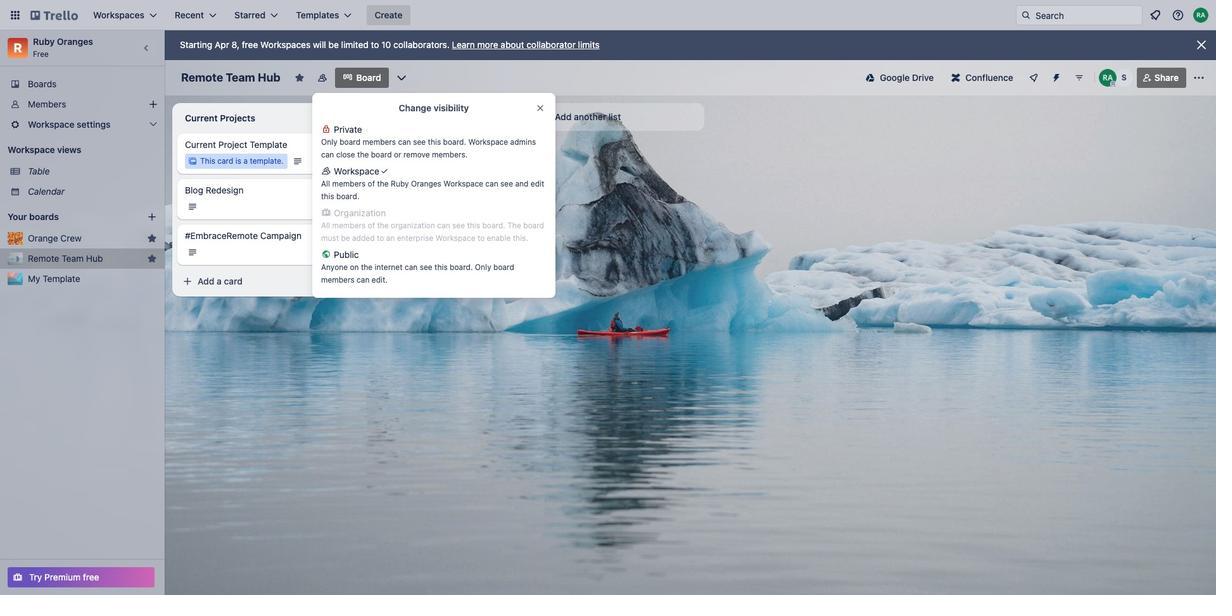 Task type: vqa. For each thing, say whether or not it's contained in the screenshot.
ONLY within Only board members can see this board. Workspace admins can close the board or remove members.
yes



Task type: describe. For each thing, give the bounding box(es) containing it.
crew
[[60, 233, 82, 244]]

of for organization
[[368, 221, 375, 231]]

starting
[[180, 39, 212, 50]]

on
[[350, 263, 359, 272]]

try
[[29, 573, 42, 583]]

automation image
[[1046, 68, 1064, 86]]

starred icon image for orange crew
[[147, 234, 157, 244]]

add for current project template
[[198, 276, 214, 287]]

members
[[28, 99, 66, 110]]

only inside "anyone on the internet can see this board. only board members can edit."
[[475, 263, 491, 272]]

ruby anderson (rubyanderson7) image
[[1099, 69, 1116, 87]]

premium
[[44, 573, 81, 583]]

recent button
[[167, 5, 224, 25]]

can inside all members of the organization can see this board. the board must be added to an enterprise workspace to enable this.
[[437, 221, 450, 231]]

admins
[[510, 137, 536, 147]]

workspace inside only board members can see this board. workspace admins can close the board or remove members.
[[468, 137, 508, 147]]

workspace down close
[[334, 166, 379, 177]]

ruby anderson (rubyanderson7) image
[[1193, 8, 1208, 23]]

a for nordic launch
[[397, 231, 401, 241]]

calendar link
[[28, 186, 157, 198]]

table link
[[28, 165, 157, 178]]

the inside all members of the organization can see this board. the board must be added to an enterprise workspace to enable this.
[[377, 221, 389, 231]]

members.
[[432, 150, 468, 160]]

learn
[[452, 39, 475, 50]]

visibility
[[434, 103, 469, 113]]

workspaces button
[[86, 5, 165, 25]]

nordic launch link
[[365, 139, 512, 151]]

confluence
[[965, 72, 1013, 83]]

r
[[14, 41, 22, 55]]

starred
[[234, 10, 266, 20]]

board down private on the top left of page
[[340, 137, 360, 147]]

settings
[[77, 119, 111, 130]]

table
[[28, 166, 50, 177]]

ebook campaign link
[[365, 184, 512, 197]]

board
[[356, 72, 381, 83]]

of for workspace
[[368, 179, 375, 189]]

can up or
[[398, 137, 411, 147]]

workspaces inside dropdown button
[[93, 10, 144, 20]]

workspace settings
[[28, 119, 111, 130]]

calendar
[[28, 186, 65, 197]]

templates button
[[288, 5, 359, 25]]

project
[[218, 139, 247, 150]]

all for workspace
[[321, 179, 330, 189]]

see inside all members of the organization can see this board. the board must be added to an enterprise workspace to enable this.
[[452, 221, 465, 231]]

r link
[[8, 38, 28, 58]]

enterprise
[[397, 234, 433, 243]]

create from template… image
[[324, 277, 334, 287]]

starting apr 8, free workspaces will be limited to 10 collaborators. learn more about collaborator limits
[[180, 39, 600, 50]]

can left close
[[321, 150, 334, 160]]

current for current project template
[[185, 139, 216, 150]]

add another list
[[555, 111, 621, 122]]

google
[[880, 72, 910, 83]]

launch
[[394, 139, 424, 150]]

1 horizontal spatial s button
[[1115, 69, 1133, 87]]

remote inside board name text box
[[181, 71, 223, 84]]

this inside "anyone on the internet can see this board. only board members can edit."
[[434, 263, 448, 272]]

free
[[33, 49, 49, 59]]

can inside all members of the ruby oranges workspace can see and edit this board.
[[485, 179, 498, 189]]

power ups image
[[1028, 73, 1039, 83]]

learn more about collaborator limits link
[[452, 39, 600, 50]]

edit
[[531, 179, 544, 189]]

add a card for campaign
[[377, 231, 422, 241]]

oranges inside all members of the ruby oranges workspace can see and edit this board.
[[411, 179, 441, 189]]

confluence button
[[944, 68, 1021, 88]]

recent
[[175, 10, 204, 20]]

remote team hub button
[[28, 253, 142, 265]]

workspace navigation collapse icon image
[[138, 39, 156, 57]]

current for current projects
[[185, 113, 218, 124]]

remote team hub inside the remote team hub button
[[28, 253, 103, 264]]

board left or
[[371, 150, 392, 160]]

to left an
[[377, 234, 384, 243]]

board inside all members of the organization can see this board. the board must be added to an enterprise workspace to enable this.
[[523, 221, 544, 231]]

#embraceremote campaign
[[185, 231, 302, 241]]

this inside all members of the organization can see this board. the board must be added to an enterprise workspace to enable this.
[[467, 221, 480, 231]]

redesign
[[206, 185, 244, 196]]

be inside all members of the organization can see this board. the board must be added to an enterprise workspace to enable this.
[[341, 234, 350, 243]]

1 horizontal spatial free
[[242, 39, 258, 50]]

a for current project template
[[217, 276, 222, 287]]

can down on
[[357, 276, 370, 285]]

remote inside button
[[28, 253, 59, 264]]

public
[[334, 250, 359, 260]]

create
[[375, 10, 403, 20]]

this inside only board members can see this board. workspace admins can close the board or remove members.
[[428, 137, 441, 147]]

close popover image
[[535, 103, 545, 113]]

free inside button
[[83, 573, 99, 583]]

members inside all members of the ruby oranges workspace can see and edit this board.
[[332, 179, 366, 189]]

workspace up the table
[[8, 144, 55, 155]]

all for organization
[[321, 221, 330, 231]]

ebook campaign
[[365, 185, 434, 196]]

template.
[[250, 156, 284, 166]]

hub inside board name text box
[[258, 71, 280, 84]]

add a card button for blog redesign
[[177, 272, 317, 292]]

search image
[[1021, 10, 1031, 20]]

workspace visible image
[[317, 73, 327, 83]]

members inside "anyone on the internet can see this board. only board members can edit."
[[321, 276, 354, 285]]

board. inside all members of the organization can see this board. the board must be added to an enterprise workspace to enable this.
[[482, 221, 505, 231]]

templates
[[296, 10, 339, 20]]

10
[[381, 39, 391, 50]]

change
[[399, 103, 431, 113]]

my template link
[[28, 273, 157, 286]]

s for the bottom s button
[[325, 203, 329, 211]]

0 horizontal spatial be
[[328, 39, 339, 50]]

list
[[609, 111, 621, 122]]

see inside all members of the ruby oranges workspace can see and edit this board.
[[500, 179, 513, 189]]

projects
[[220, 113, 255, 124]]

blog
[[185, 185, 203, 196]]

share
[[1154, 72, 1179, 83]]

ruby oranges link
[[33, 36, 93, 47]]

try premium free
[[29, 573, 99, 583]]

current projects
[[185, 113, 255, 124]]

primary element
[[0, 0, 1216, 30]]

card for current project template
[[224, 276, 243, 287]]

add for nordic launch
[[377, 231, 394, 241]]

google drive button
[[858, 68, 941, 88]]

#embraceremote
[[185, 231, 258, 241]]

collaborator
[[526, 39, 576, 50]]

starred button
[[227, 5, 286, 25]]

board. inside all members of the ruby oranges workspace can see and edit this board.
[[336, 192, 359, 201]]

boards link
[[0, 74, 165, 94]]

google drive
[[880, 72, 934, 83]]

1 horizontal spatial template
[[250, 139, 287, 150]]

ruby oranges free
[[33, 36, 93, 59]]

ebook
[[365, 185, 390, 196]]

Current Projects text field
[[177, 108, 319, 129]]

my template
[[28, 274, 80, 284]]

my
[[28, 274, 40, 284]]

remove
[[403, 150, 430, 160]]

boards
[[28, 79, 57, 89]]

the inside only board members can see this board. workspace admins can close the board or remove members.
[[357, 150, 369, 160]]

add board image
[[147, 212, 157, 222]]

board. inside only board members can see this board. workspace admins can close the board or remove members.
[[443, 137, 466, 147]]

add a card for redesign
[[198, 276, 243, 287]]

organization
[[391, 221, 435, 231]]

members inside all members of the organization can see this board. the board must be added to an enterprise workspace to enable this.
[[332, 221, 366, 231]]

orange crew button
[[28, 232, 142, 245]]

customize views image
[[395, 72, 408, 84]]



Task type: locate. For each thing, give the bounding box(es) containing it.
0 notifications image
[[1148, 8, 1163, 23]]

orange crew
[[28, 233, 82, 244]]

remote team hub
[[181, 71, 280, 84], [28, 253, 103, 264]]

0 horizontal spatial remote team hub
[[28, 253, 103, 264]]

sunnyupside33 (sunnyupside33) image for right s button
[[1115, 69, 1133, 87]]

0 horizontal spatial team
[[62, 253, 84, 264]]

free right premium
[[83, 573, 99, 583]]

board
[[340, 137, 360, 147], [371, 150, 392, 160], [523, 221, 544, 231], [493, 263, 514, 272]]

the right on
[[361, 263, 373, 272]]

0 vertical spatial hub
[[258, 71, 280, 84]]

workspace inside all members of the organization can see this board. the board must be added to an enterprise workspace to enable this.
[[436, 234, 475, 243]]

edit.
[[372, 276, 388, 285]]

1 vertical spatial a
[[397, 231, 401, 241]]

this down all members of the organization can see this board. the board must be added to an enterprise workspace to enable this. at the top of page
[[434, 263, 448, 272]]

close
[[336, 150, 355, 160]]

1 vertical spatial all
[[321, 221, 330, 231]]

board. down all members of the organization can see this board. the board must be added to an enterprise workspace to enable this. at the top of page
[[450, 263, 473, 272]]

orange
[[28, 233, 58, 244]]

added
[[352, 234, 375, 243]]

ruby
[[33, 36, 55, 47], [391, 179, 409, 189]]

board. up members.
[[443, 137, 466, 147]]

2 vertical spatial a
[[217, 276, 222, 287]]

a right an
[[397, 231, 401, 241]]

only up close
[[321, 137, 337, 147]]

add a card button for ebook campaign
[[357, 226, 497, 246]]

sunnyupside33 (sunnyupside33) image for the bottom s button
[[319, 200, 334, 215]]

0 vertical spatial of
[[368, 179, 375, 189]]

add down #embraceremote
[[198, 276, 214, 287]]

of inside all members of the organization can see this board. the board must be added to an enterprise workspace to enable this.
[[368, 221, 375, 231]]

see down enterprise
[[420, 263, 432, 272]]

workspaces left will
[[260, 39, 310, 50]]

your boards
[[8, 212, 59, 222]]

ruby up free at the top left of page
[[33, 36, 55, 47]]

0 vertical spatial remote team hub
[[181, 71, 280, 84]]

0 horizontal spatial s
[[325, 203, 329, 211]]

1 horizontal spatial oranges
[[411, 179, 441, 189]]

campaign for #embraceremote campaign
[[260, 231, 302, 241]]

open information menu image
[[1172, 9, 1184, 22]]

oranges down back to home image
[[57, 36, 93, 47]]

1 horizontal spatial add a card
[[377, 231, 422, 241]]

try premium free button
[[8, 568, 155, 588]]

1 vertical spatial card
[[404, 231, 422, 241]]

0 vertical spatial free
[[242, 39, 258, 50]]

campaign left the must
[[260, 231, 302, 241]]

star or unstar board image
[[294, 73, 304, 83]]

more
[[477, 39, 498, 50]]

board inside "anyone on the internet can see this board. only board members can edit."
[[493, 263, 514, 272]]

0 vertical spatial ruby
[[33, 36, 55, 47]]

all up the must
[[321, 221, 330, 231]]

change visibility
[[399, 103, 469, 113]]

of up added
[[368, 221, 375, 231]]

1 vertical spatial current
[[185, 139, 216, 150]]

this member is an admin of this board. image
[[1110, 81, 1116, 87]]

members down close
[[332, 179, 366, 189]]

workspace right enterprise
[[436, 234, 475, 243]]

1 starred icon image from the top
[[147, 234, 157, 244]]

0 vertical spatial oranges
[[57, 36, 93, 47]]

0 vertical spatial add a card button
[[357, 226, 497, 246]]

add a card up internet
[[377, 231, 422, 241]]

1 vertical spatial remote
[[28, 253, 59, 264]]

organization
[[334, 208, 386, 219]]

must
[[321, 234, 339, 243]]

board down enable
[[493, 263, 514, 272]]

team down 8, on the left top of the page
[[226, 71, 255, 84]]

free
[[242, 39, 258, 50], [83, 573, 99, 583]]

8,
[[232, 39, 239, 50]]

1 vertical spatial of
[[368, 221, 375, 231]]

this card is a template.
[[200, 156, 284, 166]]

1 vertical spatial be
[[341, 234, 350, 243]]

board. up enable
[[482, 221, 505, 231]]

workspaces up workspace navigation collapse icon
[[93, 10, 144, 20]]

1 horizontal spatial s
[[1122, 73, 1127, 82]]

remote team hub down crew at left
[[28, 253, 103, 264]]

0 vertical spatial remote
[[181, 71, 223, 84]]

1 vertical spatial oranges
[[411, 179, 441, 189]]

nordic
[[365, 139, 392, 150]]

a right is
[[243, 156, 248, 166]]

campaign for ebook campaign
[[393, 185, 434, 196]]

1 of from the top
[[368, 179, 375, 189]]

google drive icon image
[[866, 73, 875, 82]]

1 current from the top
[[185, 113, 218, 124]]

a down #embraceremote
[[217, 276, 222, 287]]

add a card button down the #embraceremote campaign
[[177, 272, 317, 292]]

1 vertical spatial add a card button
[[177, 272, 317, 292]]

0 horizontal spatial template
[[43, 274, 80, 284]]

board. up organization
[[336, 192, 359, 201]]

create button
[[367, 5, 410, 25]]

this
[[428, 137, 441, 147], [321, 192, 334, 201], [467, 221, 480, 231], [434, 263, 448, 272]]

0 vertical spatial campaign
[[393, 185, 434, 196]]

workspace
[[28, 119, 74, 130], [468, 137, 508, 147], [8, 144, 55, 155], [334, 166, 379, 177], [443, 179, 483, 189], [436, 234, 475, 243]]

s
[[1122, 73, 1127, 82], [325, 203, 329, 211]]

0 horizontal spatial workspaces
[[93, 10, 144, 20]]

workspace down members.
[[443, 179, 483, 189]]

can
[[398, 137, 411, 147], [321, 150, 334, 160], [485, 179, 498, 189], [437, 221, 450, 231], [405, 263, 418, 272], [357, 276, 370, 285]]

this up members.
[[428, 137, 441, 147]]

collaborators.
[[393, 39, 450, 50]]

#embraceremote campaign link
[[185, 230, 332, 243]]

board link
[[335, 68, 389, 88]]

0 horizontal spatial remote
[[28, 253, 59, 264]]

1 horizontal spatial a
[[243, 156, 248, 166]]

sunnyupside33 (sunnyupside33) image
[[1115, 69, 1133, 87], [319, 200, 334, 215]]

can left the and
[[485, 179, 498, 189]]

can right 'organization'
[[437, 221, 450, 231]]

add a card button
[[357, 226, 497, 246], [177, 272, 317, 292]]

s button
[[1115, 69, 1133, 87], [319, 200, 334, 215]]

all members of the organization can see this board. the board must be added to an enterprise workspace to enable this.
[[321, 221, 544, 243]]

0 vertical spatial a
[[243, 156, 248, 166]]

1 vertical spatial s button
[[319, 200, 334, 215]]

only board members can see this board. workspace admins can close the board or remove members.
[[321, 137, 536, 160]]

1 vertical spatial hub
[[86, 253, 103, 264]]

campaign up 'organization'
[[393, 185, 434, 196]]

Search field
[[1031, 6, 1142, 25]]

of inside all members of the ruby oranges workspace can see and edit this board.
[[368, 179, 375, 189]]

blog redesign link
[[185, 184, 332, 197]]

ruby inside ruby oranges free
[[33, 36, 55, 47]]

show menu image
[[1193, 72, 1205, 84]]

members down anyone
[[321, 276, 354, 285]]

campaign
[[393, 185, 434, 196], [260, 231, 302, 241]]

hub left star or unstar board image at left
[[258, 71, 280, 84]]

team inside board name text box
[[226, 71, 255, 84]]

s up the must
[[325, 203, 329, 211]]

0 vertical spatial add a card
[[377, 231, 422, 241]]

ruby inside all members of the ruby oranges workspace can see and edit this board.
[[391, 179, 409, 189]]

all left ebook
[[321, 179, 330, 189]]

remote down orange
[[28, 253, 59, 264]]

1 vertical spatial workspaces
[[260, 39, 310, 50]]

back to home image
[[30, 5, 78, 25]]

see inside only board members can see this board. workspace admins can close the board or remove members.
[[413, 137, 426, 147]]

2 vertical spatial card
[[224, 276, 243, 287]]

internet
[[375, 263, 403, 272]]

1 vertical spatial starred icon image
[[147, 254, 157, 264]]

a
[[243, 156, 248, 166], [397, 231, 401, 241], [217, 276, 222, 287]]

0 vertical spatial be
[[328, 39, 339, 50]]

workspace inside all members of the ruby oranges workspace can see and edit this board.
[[443, 179, 483, 189]]

0 vertical spatial team
[[226, 71, 255, 84]]

0 vertical spatial s button
[[1115, 69, 1133, 87]]

1 vertical spatial template
[[43, 274, 80, 284]]

views
[[57, 144, 81, 155]]

0 horizontal spatial only
[[321, 137, 337, 147]]

free right 8, on the left top of the page
[[242, 39, 258, 50]]

see inside "anyone on the internet can see this board. only board members can edit."
[[420, 263, 432, 272]]

0 horizontal spatial s button
[[319, 200, 334, 215]]

card left is
[[217, 156, 233, 166]]

an
[[386, 234, 395, 243]]

card
[[217, 156, 233, 166], [404, 231, 422, 241], [224, 276, 243, 287]]

boards
[[29, 212, 59, 222]]

1 horizontal spatial be
[[341, 234, 350, 243]]

2 vertical spatial add
[[198, 276, 214, 287]]

2 horizontal spatial add
[[555, 111, 572, 122]]

0 vertical spatial template
[[250, 139, 287, 150]]

confluence icon image
[[952, 73, 960, 82]]

apr
[[215, 39, 229, 50]]

card right an
[[404, 231, 422, 241]]

anyone
[[321, 263, 348, 272]]

nordic launch
[[365, 139, 424, 150]]

your boards with 3 items element
[[8, 210, 128, 225]]

2 horizontal spatial a
[[397, 231, 401, 241]]

all
[[321, 179, 330, 189], [321, 221, 330, 231]]

oranges down remove on the top left
[[411, 179, 441, 189]]

0 horizontal spatial add a card
[[198, 276, 243, 287]]

1 horizontal spatial team
[[226, 71, 255, 84]]

1 vertical spatial remote team hub
[[28, 253, 103, 264]]

this left the
[[467, 221, 480, 231]]

1 horizontal spatial add
[[377, 231, 394, 241]]

0 horizontal spatial oranges
[[57, 36, 93, 47]]

1 horizontal spatial ruby
[[391, 179, 409, 189]]

0 vertical spatial add
[[555, 111, 572, 122]]

your
[[8, 212, 27, 222]]

sunnyupside33 (sunnyupside33) image up the must
[[319, 200, 334, 215]]

workspace views
[[8, 144, 81, 155]]

add a card button up "anyone on the internet can see this board. only board members can edit."
[[357, 226, 497, 246]]

workspace settings button
[[0, 115, 165, 135]]

members inside only board members can see this board. workspace admins can close the board or remove members.
[[363, 137, 396, 147]]

current left projects
[[185, 113, 218, 124]]

can right internet
[[405, 263, 418, 272]]

blog redesign
[[185, 185, 244, 196]]

workspace down members at the top left of the page
[[28, 119, 74, 130]]

be right will
[[328, 39, 339, 50]]

0 horizontal spatial hub
[[86, 253, 103, 264]]

only inside only board members can see this board. workspace admins can close the board or remove members.
[[321, 137, 337, 147]]

be right the must
[[341, 234, 350, 243]]

1 horizontal spatial sunnyupside33 (sunnyupside33) image
[[1115, 69, 1133, 87]]

the up organization
[[377, 179, 389, 189]]

anyone on the internet can see this board. only board members can edit.
[[321, 263, 514, 285]]

members link
[[0, 94, 165, 115]]

see up remove on the top left
[[413, 137, 426, 147]]

sunnyupside33 (sunnyupside33) image left 'share' button
[[1115, 69, 1133, 87]]

add right close popover icon
[[555, 111, 572, 122]]

remote down starting
[[181, 71, 223, 84]]

starred icon image
[[147, 234, 157, 244], [147, 254, 157, 264]]

0 horizontal spatial sunnyupside33 (sunnyupside33) image
[[319, 200, 334, 215]]

this up organization
[[321, 192, 334, 201]]

2 of from the top
[[368, 221, 375, 231]]

only
[[321, 137, 337, 147], [475, 263, 491, 272]]

oranges
[[57, 36, 93, 47], [411, 179, 441, 189]]

0 vertical spatial card
[[217, 156, 233, 166]]

1 vertical spatial only
[[475, 263, 491, 272]]

s for right s button
[[1122, 73, 1127, 82]]

1 vertical spatial team
[[62, 253, 84, 264]]

the inside all members of the ruby oranges workspace can see and edit this board.
[[377, 179, 389, 189]]

2 all from the top
[[321, 221, 330, 231]]

1 horizontal spatial add a card button
[[357, 226, 497, 246]]

ruby right ebook
[[391, 179, 409, 189]]

members
[[363, 137, 396, 147], [332, 179, 366, 189], [332, 221, 366, 231], [321, 276, 354, 285]]

to left enable
[[477, 234, 485, 243]]

members up or
[[363, 137, 396, 147]]

0 vertical spatial workspaces
[[93, 10, 144, 20]]

remote team hub down 8, on the left top of the page
[[181, 71, 280, 84]]

of up organization
[[368, 179, 375, 189]]

1 horizontal spatial hub
[[258, 71, 280, 84]]

hub up my template link
[[86, 253, 103, 264]]

s button left 'share' button
[[1115, 69, 1133, 87]]

0 vertical spatial current
[[185, 113, 218, 124]]

1 horizontal spatial only
[[475, 263, 491, 272]]

Board name text field
[[175, 68, 287, 88]]

all inside all members of the ruby oranges workspace can see and edit this board.
[[321, 179, 330, 189]]

workspaces
[[93, 10, 144, 20], [260, 39, 310, 50]]

only down enable
[[475, 263, 491, 272]]

another
[[574, 111, 606, 122]]

0 horizontal spatial free
[[83, 573, 99, 583]]

team down crew at left
[[62, 253, 84, 264]]

0 vertical spatial s
[[1122, 73, 1127, 82]]

this inside all members of the ruby oranges workspace can see and edit this board.
[[321, 192, 334, 201]]

0 vertical spatial starred icon image
[[147, 234, 157, 244]]

1 vertical spatial ruby
[[391, 179, 409, 189]]

hub inside button
[[86, 253, 103, 264]]

template up template.
[[250, 139, 287, 150]]

card down the #embraceremote campaign
[[224, 276, 243, 287]]

current
[[185, 113, 218, 124], [185, 139, 216, 150]]

workspace left admins
[[468, 137, 508, 147]]

1 vertical spatial add a card
[[198, 276, 243, 287]]

1 vertical spatial campaign
[[260, 231, 302, 241]]

team
[[226, 71, 255, 84], [62, 253, 84, 264]]

is
[[235, 156, 241, 166]]

0 vertical spatial only
[[321, 137, 337, 147]]

see left the and
[[500, 179, 513, 189]]

create from template… image
[[504, 231, 514, 241]]

and
[[515, 179, 528, 189]]

oranges inside ruby oranges free
[[57, 36, 93, 47]]

board.
[[443, 137, 466, 147], [336, 192, 359, 201], [482, 221, 505, 231], [450, 263, 473, 272]]

remote team hub inside board name text box
[[181, 71, 280, 84]]

1 horizontal spatial remote
[[181, 71, 223, 84]]

card for nordic launch
[[404, 231, 422, 241]]

will
[[313, 39, 326, 50]]

the up an
[[377, 221, 389, 231]]

see down ebook campaign link
[[452, 221, 465, 231]]

board. inside "anyone on the internet can see this board. only board members can edit."
[[450, 263, 473, 272]]

1 vertical spatial free
[[83, 573, 99, 583]]

add another list button
[[532, 103, 704, 131]]

template right my
[[43, 274, 80, 284]]

current inside text field
[[185, 113, 218, 124]]

0 horizontal spatial add a card button
[[177, 272, 317, 292]]

this
[[200, 156, 215, 166]]

board up this.
[[523, 221, 544, 231]]

1 horizontal spatial remote team hub
[[181, 71, 280, 84]]

0 horizontal spatial a
[[217, 276, 222, 287]]

s button up the must
[[319, 200, 334, 215]]

add right added
[[377, 231, 394, 241]]

limited
[[341, 39, 369, 50]]

2 starred icon image from the top
[[147, 254, 157, 264]]

0 vertical spatial all
[[321, 179, 330, 189]]

1 horizontal spatial workspaces
[[260, 39, 310, 50]]

private
[[334, 124, 362, 135]]

1 vertical spatial add
[[377, 231, 394, 241]]

2 current from the top
[[185, 139, 216, 150]]

0 horizontal spatial ruby
[[33, 36, 55, 47]]

to left 10
[[371, 39, 379, 50]]

workspace inside dropdown button
[[28, 119, 74, 130]]

0 horizontal spatial campaign
[[260, 231, 302, 241]]

all inside all members of the organization can see this board. the board must be added to an enterprise workspace to enable this.
[[321, 221, 330, 231]]

see
[[413, 137, 426, 147], [500, 179, 513, 189], [452, 221, 465, 231], [420, 263, 432, 272]]

starred icon image for remote team hub
[[147, 254, 157, 264]]

the right close
[[357, 150, 369, 160]]

about
[[501, 39, 524, 50]]

of
[[368, 179, 375, 189], [368, 221, 375, 231]]

1 all from the top
[[321, 179, 330, 189]]

1 vertical spatial s
[[325, 203, 329, 211]]

s right 'this member is an admin of this board.' icon
[[1122, 73, 1127, 82]]

members down organization
[[332, 221, 366, 231]]

current up this
[[185, 139, 216, 150]]

0 vertical spatial sunnyupside33 (sunnyupside33) image
[[1115, 69, 1133, 87]]

team inside button
[[62, 253, 84, 264]]

0 horizontal spatial add
[[198, 276, 214, 287]]

the inside "anyone on the internet can see this board. only board members can edit."
[[361, 263, 373, 272]]

add a card down #embraceremote
[[198, 276, 243, 287]]

1 horizontal spatial campaign
[[393, 185, 434, 196]]

1 vertical spatial sunnyupside33 (sunnyupside33) image
[[319, 200, 334, 215]]



